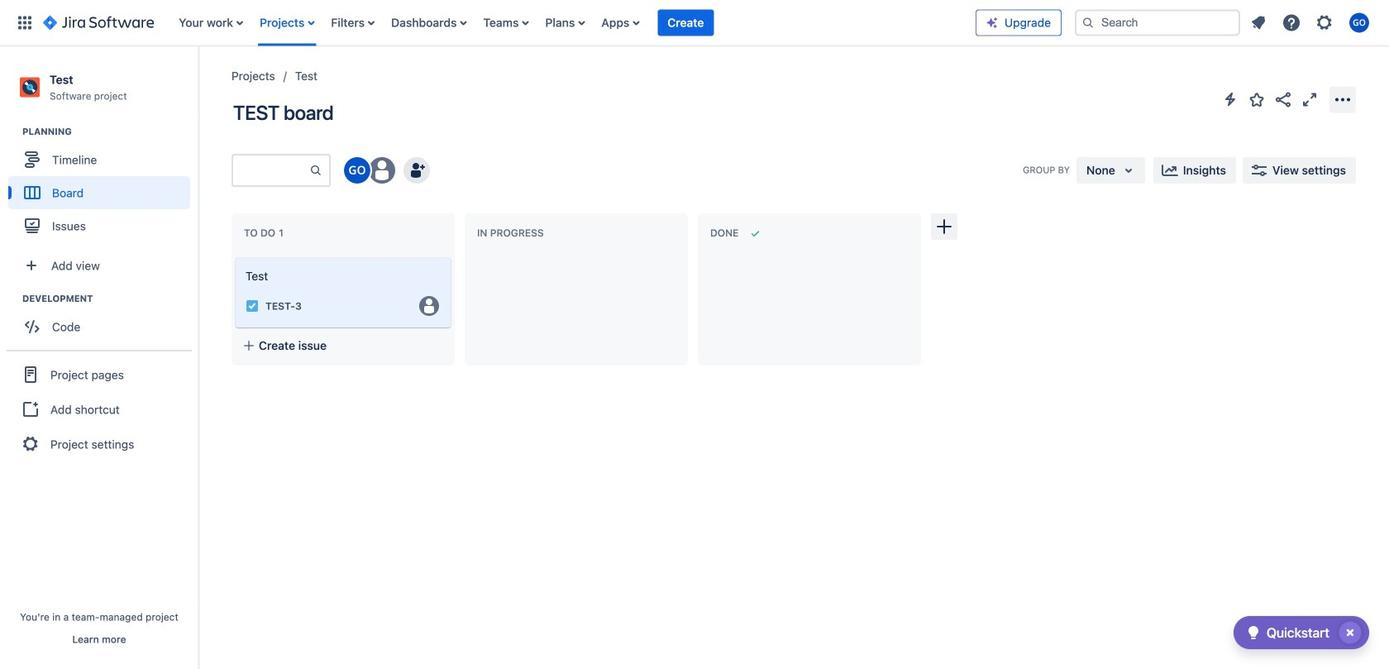 Task type: describe. For each thing, give the bounding box(es) containing it.
sidebar navigation image
[[180, 66, 217, 99]]

heading for group corresponding to the planning icon
[[22, 125, 198, 138]]

sidebar element
[[0, 46, 199, 669]]

0 horizontal spatial list
[[171, 0, 976, 46]]

star test board image
[[1247, 90, 1267, 110]]

group for the development image
[[8, 292, 198, 348]]

heading for the development image's group
[[22, 292, 198, 305]]

check image
[[1244, 623, 1264, 643]]

create column image
[[935, 217, 955, 237]]

Search this board text field
[[233, 156, 309, 185]]

to do element
[[244, 227, 287, 239]]

create issue image
[[224, 247, 244, 266]]

your profile and settings image
[[1350, 13, 1370, 33]]

automations menu button icon image
[[1221, 89, 1241, 109]]

search image
[[1082, 16, 1095, 29]]

add people image
[[407, 160, 427, 180]]

help image
[[1282, 13, 1302, 33]]

appswitcher icon image
[[15, 13, 35, 33]]



Task type: locate. For each thing, give the bounding box(es) containing it.
list item
[[658, 0, 714, 46]]

primary element
[[10, 0, 976, 46]]

planning image
[[2, 122, 22, 142]]

1 horizontal spatial list
[[1244, 8, 1380, 38]]

None search field
[[1075, 10, 1241, 36]]

1 vertical spatial heading
[[22, 292, 198, 305]]

1 heading from the top
[[22, 125, 198, 138]]

jira software image
[[43, 13, 154, 33], [43, 13, 154, 33]]

banner
[[0, 0, 1390, 46]]

1 vertical spatial group
[[8, 292, 198, 348]]

Search field
[[1075, 10, 1241, 36]]

group for the planning icon
[[8, 125, 198, 248]]

list
[[171, 0, 976, 46], [1244, 8, 1380, 38]]

0 vertical spatial heading
[[22, 125, 198, 138]]

development image
[[2, 289, 22, 309]]

notifications image
[[1249, 13, 1269, 33]]

heading
[[22, 125, 198, 138], [22, 292, 198, 305]]

enter full screen image
[[1300, 90, 1320, 110]]

group
[[8, 125, 198, 248], [8, 292, 198, 348], [7, 350, 192, 468]]

2 heading from the top
[[22, 292, 198, 305]]

more image
[[1334, 90, 1353, 110]]

dismiss quickstart image
[[1338, 620, 1364, 646]]

0 vertical spatial group
[[8, 125, 198, 248]]

2 vertical spatial group
[[7, 350, 192, 468]]

settings image
[[1315, 13, 1335, 33]]

task image
[[246, 299, 259, 313]]



Task type: vqa. For each thing, say whether or not it's contained in the screenshot.
open icon
no



